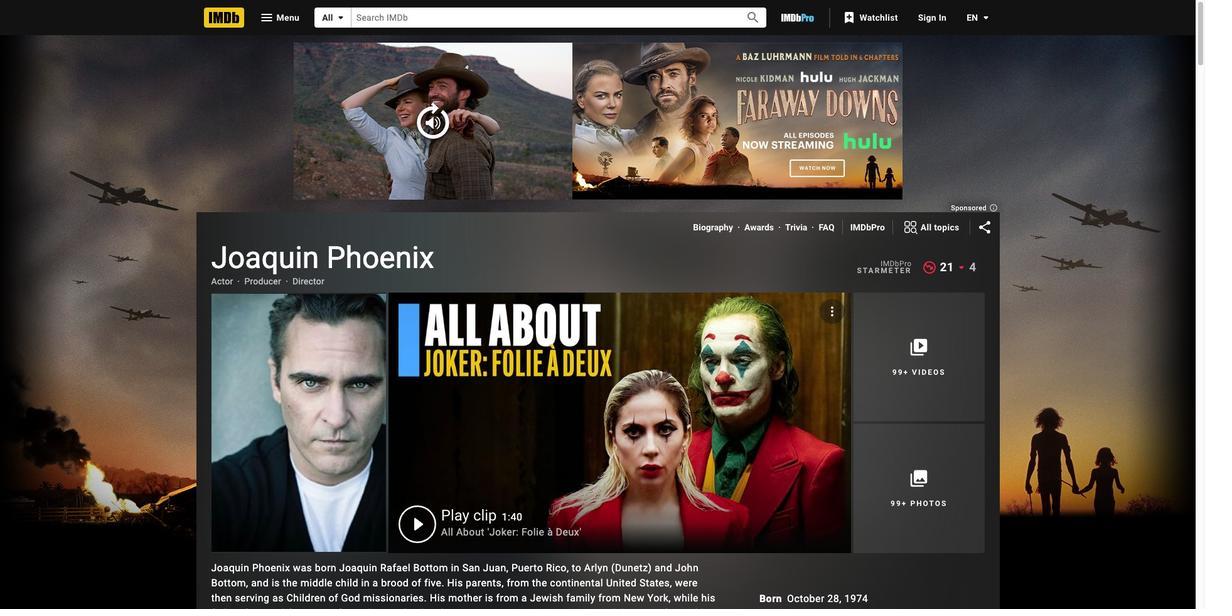 Task type: describe. For each thing, give the bounding box(es) containing it.
categories image
[[904, 220, 919, 235]]

none field inside all search box
[[352, 8, 732, 27]]

1 the from the left
[[283, 577, 298, 589]]

san
[[463, 562, 481, 574]]

1
[[502, 511, 508, 523]]

1 vertical spatial his
[[430, 592, 446, 604]]

All search field
[[315, 8, 767, 28]]

juan,
[[483, 562, 509, 574]]

sign in button
[[909, 6, 957, 29]]

imdbpro for imdbpro
[[851, 222, 885, 232]]

new
[[624, 592, 645, 604]]

from up youngster,
[[496, 592, 519, 604]]

then
[[211, 592, 232, 604]]

child
[[336, 577, 359, 589]]

born october 28, 1974
[[760, 593, 869, 605]]

(dunetz)
[[612, 562, 652, 574]]

joaquin phoenix image
[[211, 294, 386, 552]]

99+ photos
[[891, 499, 948, 508]]

awards
[[745, 222, 774, 232]]

99+ for 99+ videos
[[893, 368, 909, 377]]

from down puerto
[[507, 577, 530, 589]]

children
[[287, 592, 326, 604]]

born
[[760, 593, 783, 605]]

21
[[940, 260, 955, 274]]

Search IMDb text field
[[352, 8, 732, 27]]

all for all topics
[[921, 222, 932, 232]]

director
[[293, 276, 325, 286]]

biography
[[694, 222, 734, 232]]

'joker:
[[488, 526, 519, 538]]

continental
[[550, 577, 604, 589]]

play
[[441, 507, 470, 525]]

born
[[315, 562, 337, 574]]

serving
[[235, 592, 270, 604]]

imdbpro starmeter
[[858, 259, 912, 275]]

all for all
[[322, 13, 333, 23]]

play clip group
[[389, 293, 852, 553]]

states,
[[640, 577, 673, 589]]

brood
[[381, 577, 409, 589]]

british
[[379, 607, 410, 609]]

puerto
[[512, 562, 543, 574]]

starmeter
[[858, 266, 912, 275]]

videos
[[913, 368, 946, 377]]

menu
[[277, 12, 300, 22]]

99+ photos button
[[854, 424, 985, 553]]

0 vertical spatial a
[[373, 577, 379, 589]]

topics
[[935, 222, 960, 232]]

biography button
[[694, 221, 734, 234]]

watchlist button
[[836, 6, 909, 29]]

all topics
[[921, 222, 960, 232]]

99+ for 99+ photos
[[891, 499, 908, 508]]

john
[[676, 562, 699, 574]]

as
[[273, 592, 284, 604]]

menu button
[[249, 8, 310, 28]]

parents,
[[466, 577, 504, 589]]

99+ videos button
[[854, 293, 985, 422]]

were
[[675, 577, 698, 589]]

to
[[572, 562, 582, 574]]

joaquin up child in the bottom left of the page
[[340, 562, 378, 574]]

:
[[508, 511, 511, 523]]

joaquin phoenix was born joaquin rafael bottom in san juan, puerto rico, to arlyn (dunetz) and john bottom, and is the middle child in a brood of five. his parents, from the continental united states, were then serving as children of god missionaries. his mother is from a jewish family from new york, while his father, from california, is of mostly british isles descent. as a youngster, joaquin took his cues from ol button
[[211, 561, 722, 609]]

28,
[[828, 593, 842, 605]]

0 vertical spatial and
[[655, 562, 673, 574]]

phoenix for joaquin phoenix
[[327, 240, 434, 276]]

popularity down image
[[923, 260, 938, 275]]

photos
[[911, 499, 948, 508]]

producer
[[245, 276, 281, 286]]

in
[[939, 13, 947, 23]]

menu image
[[259, 10, 274, 25]]

as
[[482, 607, 494, 609]]

40
[[511, 511, 523, 523]]

faq
[[819, 222, 835, 232]]

2 the from the left
[[533, 577, 548, 589]]

folie
[[522, 526, 545, 538]]



Task type: vqa. For each thing, say whether or not it's contained in the screenshot.
Submit Search image
yes



Task type: locate. For each thing, give the bounding box(es) containing it.
awards button
[[745, 221, 774, 234]]

imdbpro for imdbpro starmeter
[[881, 259, 912, 268]]

his up the mother
[[448, 577, 463, 589]]

descent.
[[438, 607, 479, 609]]

father,
[[211, 607, 241, 609]]

joaquin phoenix will again play the most twisted of oscar-winning villains in writer/director todd phillips' musical based on batman's best fiend. lady gaga joins the 'joker' sequel the psychiatrist-turned-psychopath harley quinn. image
[[389, 293, 852, 553]]

from up took
[[599, 592, 621, 604]]

his
[[702, 592, 716, 604], [622, 607, 636, 609]]

october
[[788, 593, 825, 605]]

and up states,
[[655, 562, 673, 574]]

of
[[412, 577, 422, 589], [329, 592, 339, 604], [332, 607, 342, 609]]

faq button
[[819, 221, 835, 234]]

arrow drop down image right menu
[[333, 10, 348, 25]]

à
[[548, 526, 553, 538]]

from down the while
[[664, 607, 687, 609]]

rico,
[[546, 562, 569, 574]]

while
[[674, 592, 699, 604]]

submit search image
[[746, 10, 761, 25]]

arrow drop down image for en
[[979, 10, 994, 25]]

family
[[567, 592, 596, 604]]

2 horizontal spatial is
[[485, 592, 494, 604]]

from down "serving"
[[244, 607, 267, 609]]

mostly
[[344, 607, 377, 609]]

imdbpro
[[851, 222, 885, 232], [881, 259, 912, 268]]

1 horizontal spatial all
[[441, 526, 454, 538]]

actor
[[211, 276, 233, 286]]

2 horizontal spatial a
[[522, 592, 528, 604]]

of left five.
[[412, 577, 422, 589]]

play clip 1 : 40 all about 'joker: folie à deux'
[[441, 507, 582, 538]]

0 vertical spatial imdbpro
[[851, 222, 885, 232]]

1 vertical spatial his
[[622, 607, 636, 609]]

2 vertical spatial is
[[321, 607, 329, 609]]

1 vertical spatial in
[[361, 577, 370, 589]]

was
[[293, 562, 312, 574]]

the
[[283, 577, 298, 589], [533, 577, 548, 589]]

1 horizontal spatial and
[[655, 562, 673, 574]]

99+ left "videos"
[[893, 368, 909, 377]]

0 horizontal spatial phoenix
[[252, 562, 290, 574]]

2 horizontal spatial all
[[921, 222, 932, 232]]

arrow drop down image
[[333, 10, 348, 25], [979, 10, 994, 25], [955, 260, 970, 275]]

joaquin up producer
[[211, 240, 319, 276]]

joaquin up bottom,
[[211, 562, 250, 574]]

arrow drop down image inside en button
[[979, 10, 994, 25]]

youngster,
[[505, 607, 554, 609]]

all down play
[[441, 526, 454, 538]]

99+ videos
[[893, 368, 946, 377]]

in
[[451, 562, 460, 574], [361, 577, 370, 589]]

took
[[598, 607, 619, 609]]

1 horizontal spatial arrow drop down image
[[955, 260, 970, 275]]

watchlist image
[[842, 10, 858, 25]]

1 vertical spatial is
[[485, 592, 494, 604]]

sign
[[919, 13, 937, 23]]

bottom
[[414, 562, 448, 574]]

in right child in the bottom left of the page
[[361, 577, 370, 589]]

0 horizontal spatial and
[[251, 577, 269, 589]]

five.
[[424, 577, 445, 589]]

arrow drop down image right the popularity down image
[[955, 260, 970, 275]]

1974
[[845, 593, 869, 605]]

all inside search box
[[322, 13, 333, 23]]

2 vertical spatial a
[[497, 607, 503, 609]]

1 vertical spatial 99+
[[891, 499, 908, 508]]

the up jewish at the bottom left of page
[[533, 577, 548, 589]]

99+ left the photos
[[891, 499, 908, 508]]

watch all about 'joker: folie à deux' element
[[389, 293, 852, 553]]

en
[[967, 13, 979, 23]]

arrow drop down image for all
[[333, 10, 348, 25]]

california,
[[270, 607, 318, 609]]

0 horizontal spatial his
[[430, 592, 446, 604]]

his
[[448, 577, 463, 589], [430, 592, 446, 604]]

4
[[970, 260, 977, 274]]

missionaries.
[[363, 592, 427, 604]]

sponsored
[[952, 204, 989, 212]]

about
[[457, 526, 485, 538]]

mother
[[449, 592, 483, 604]]

the up as
[[283, 577, 298, 589]]

cues
[[639, 607, 661, 609]]

2 vertical spatial of
[[332, 607, 342, 609]]

all button
[[315, 8, 352, 28]]

1 vertical spatial all
[[921, 222, 932, 232]]

0 horizontal spatial the
[[283, 577, 298, 589]]

joaquin down family
[[557, 607, 595, 609]]

imdbpro right faq
[[851, 222, 885, 232]]

1 horizontal spatial the
[[533, 577, 548, 589]]

99+
[[893, 368, 909, 377], [891, 499, 908, 508]]

from
[[507, 577, 530, 589], [496, 592, 519, 604], [599, 592, 621, 604], [244, 607, 267, 609], [664, 607, 687, 609]]

all right "categories" icon
[[921, 222, 932, 232]]

1 vertical spatial and
[[251, 577, 269, 589]]

his right the while
[[702, 592, 716, 604]]

0 vertical spatial of
[[412, 577, 422, 589]]

all right menu
[[322, 13, 333, 23]]

a
[[373, 577, 379, 589], [522, 592, 528, 604], [497, 607, 503, 609]]

rafael
[[380, 562, 411, 574]]

0 vertical spatial phoenix
[[327, 240, 434, 276]]

1 vertical spatial imdbpro
[[881, 259, 912, 268]]

0 horizontal spatial a
[[373, 577, 379, 589]]

imdbpro left the popularity down image
[[881, 259, 912, 268]]

imdbpro button
[[851, 221, 885, 234]]

phoenix for joaquin phoenix was born joaquin rafael bottom in san juan, puerto rico, to arlyn (dunetz) and john bottom, and is the middle child in a brood of five. his parents, from the continental united states, were then serving as children of god missionaries. his mother is from a jewish family from new york, while his father, from california, is of mostly british isles descent. as a youngster, joaquin took his cues from ol
[[252, 562, 290, 574]]

his down five.
[[430, 592, 446, 604]]

and up "serving"
[[251, 577, 269, 589]]

trivia
[[786, 222, 808, 232]]

his down new
[[622, 607, 636, 609]]

share on social media image
[[978, 220, 993, 235]]

1 horizontal spatial phoenix
[[327, 240, 434, 276]]

group
[[211, 293, 386, 553]]

0 horizontal spatial his
[[622, 607, 636, 609]]

sign in
[[919, 13, 947, 23]]

god
[[341, 592, 361, 604]]

0 vertical spatial his
[[702, 592, 716, 604]]

1 horizontal spatial a
[[497, 607, 503, 609]]

jewish
[[530, 592, 564, 604]]

united
[[606, 577, 637, 589]]

arrow drop down image inside all button
[[333, 10, 348, 25]]

0 horizontal spatial is
[[272, 577, 280, 589]]

all inside play clip 1 : 40 all about 'joker: folie à deux'
[[441, 526, 454, 538]]

1 horizontal spatial is
[[321, 607, 329, 609]]

en button
[[957, 6, 994, 29]]

middle
[[301, 577, 333, 589]]

0 horizontal spatial arrow drop down image
[[333, 10, 348, 25]]

home image
[[204, 8, 244, 28]]

of left the god
[[329, 592, 339, 604]]

0 vertical spatial is
[[272, 577, 280, 589]]

0 horizontal spatial in
[[361, 577, 370, 589]]

imdbpro inside the imdbpro starmeter
[[881, 259, 912, 268]]

1 vertical spatial phoenix
[[252, 562, 290, 574]]

video autoplay preference image
[[825, 304, 840, 319]]

watchlist
[[860, 13, 899, 23]]

1 horizontal spatial his
[[702, 592, 716, 604]]

bottom,
[[211, 577, 249, 589]]

a right as
[[497, 607, 503, 609]]

arlyn
[[585, 562, 609, 574]]

trivia button
[[786, 221, 808, 234]]

deux'
[[556, 526, 582, 538]]

0 vertical spatial his
[[448, 577, 463, 589]]

joaquin phoenix was born joaquin rafael bottom in san juan, puerto rico, to arlyn (dunetz) and john bottom, and is the middle child in a brood of five. his parents, from the continental united states, were then serving as children of god missionaries. his mother is from a jewish family from new york, while his father, from california, is of mostly british isles descent. as a youngster, joaquin took his cues from ol
[[211, 562, 716, 609]]

phoenix
[[327, 240, 434, 276], [252, 562, 290, 574]]

1 horizontal spatial his
[[448, 577, 463, 589]]

all topics button
[[894, 217, 970, 237]]

a up youngster,
[[522, 592, 528, 604]]

1 vertical spatial a
[[522, 592, 528, 604]]

2 vertical spatial all
[[441, 526, 454, 538]]

joaquin phoenix
[[211, 240, 434, 276]]

a left brood at left
[[373, 577, 379, 589]]

arrow drop down image right in
[[979, 10, 994, 25]]

of down the god
[[332, 607, 342, 609]]

None field
[[352, 8, 732, 27]]

phoenix inside joaquin phoenix was born joaquin rafael bottom in san juan, puerto rico, to arlyn (dunetz) and john bottom, and is the middle child in a brood of five. his parents, from the continental united states, were then serving as children of god missionaries. his mother is from a jewish family from new york, while his father, from california, is of mostly british isles descent. as a youngster, joaquin took his cues from ol
[[252, 562, 290, 574]]

0 vertical spatial 99+
[[893, 368, 909, 377]]

isles
[[413, 607, 435, 609]]

1 horizontal spatial in
[[451, 562, 460, 574]]

clip
[[473, 507, 497, 525]]

2 horizontal spatial arrow drop down image
[[979, 10, 994, 25]]

0 vertical spatial in
[[451, 562, 460, 574]]

york,
[[648, 592, 671, 604]]

in left san
[[451, 562, 460, 574]]

0 vertical spatial all
[[322, 13, 333, 23]]

sponsored content section
[[0, 0, 1201, 609]]

1 vertical spatial of
[[329, 592, 339, 604]]

0 horizontal spatial all
[[322, 13, 333, 23]]



